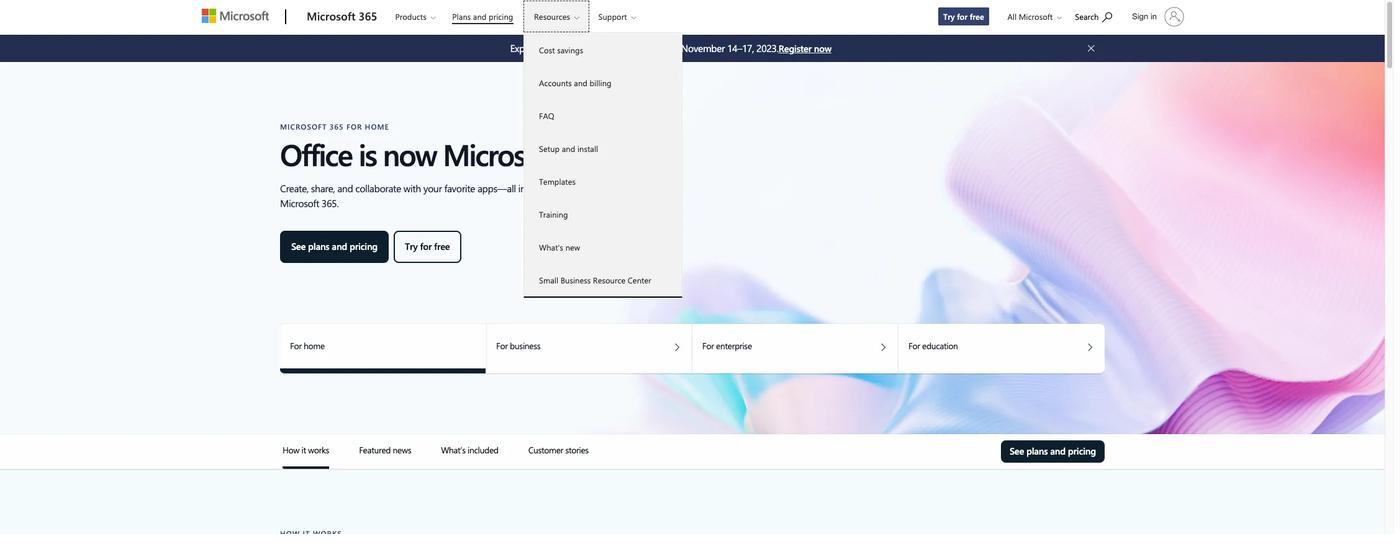 Task type: vqa. For each thing, say whether or not it's contained in the screenshot.
"Microsoft365.com"
no



Task type: describe. For each thing, give the bounding box(es) containing it.
sign
[[1133, 12, 1149, 21]]

1 vertical spatial now
[[383, 134, 436, 174]]

plans for see plans and pricing button within the in page navigation 'element'
[[1027, 445, 1048, 458]]

microsoft 365
[[307, 9, 377, 24]]

office
[[280, 134, 352, 174]]

0 vertical spatial see
[[291, 240, 306, 253]]

free inside try for free link
[[970, 11, 985, 22]]

all microsoft button
[[998, 1, 1069, 32]]

microsoft 365 link
[[301, 1, 384, 34]]

register now
[[779, 42, 832, 55]]

plans and pricing link
[[447, 1, 519, 30]]

setup and install link
[[524, 132, 682, 165]]

how it works image
[[283, 467, 329, 470]]

resource
[[593, 275, 626, 286]]

templates
[[539, 176, 576, 187]]

setup and install
[[539, 143, 598, 154]]

support
[[599, 11, 627, 22]]

microsoft image
[[202, 9, 269, 23]]

new
[[566, 242, 580, 253]]

small
[[539, 275, 559, 286]]

what's new
[[539, 242, 580, 253]]

faq link
[[524, 99, 682, 132]]

0 horizontal spatial microsoft
[[307, 9, 356, 24]]

plans
[[452, 11, 471, 22]]

in
[[1151, 12, 1157, 21]]

1 horizontal spatial pricing
[[489, 11, 513, 22]]

1 horizontal spatial microsoft
[[443, 134, 560, 174]]

cost
[[539, 45, 555, 55]]

plans and pricing
[[452, 11, 513, 22]]

see plans and pricing button inside in page navigation 'element'
[[1001, 441, 1105, 463]]

see plans and pricing for see plans and pricing button within the in page navigation 'element'
[[1010, 445, 1096, 458]]

register
[[779, 42, 812, 55]]

and for plans
[[473, 11, 487, 22]]

search
[[1075, 11, 1099, 22]]

0 vertical spatial see plans and pricing button
[[280, 231, 389, 263]]

1 horizontal spatial try
[[944, 11, 955, 22]]

cost savings link
[[524, 34, 682, 66]]

free inside try for free button
[[434, 240, 450, 253]]

savings
[[557, 45, 583, 55]]

try for free inside try for free link
[[944, 11, 985, 22]]

see inside in page navigation 'element'
[[1010, 445, 1024, 458]]

business
[[561, 275, 591, 286]]

try inside button
[[405, 240, 418, 253]]

resources button
[[524, 1, 589, 32]]

resources
[[534, 11, 570, 22]]

products button
[[385, 1, 446, 32]]

and inside in page navigation 'element'
[[1051, 445, 1066, 458]]

products
[[395, 11, 427, 22]]

setup
[[539, 143, 560, 154]]

small business resource center link
[[524, 264, 682, 297]]

sign in link
[[1125, 2, 1190, 32]]

0 vertical spatial for
[[957, 11, 968, 22]]

cost savings
[[539, 45, 583, 55]]

and for accounts
[[574, 78, 588, 88]]

what's new link
[[524, 231, 682, 264]]

for inside button
[[420, 240, 432, 253]]

pricing for see plans and pricing button within the in page navigation 'element'
[[1068, 445, 1096, 458]]



Task type: locate. For each thing, give the bounding box(es) containing it.
0 vertical spatial now
[[814, 42, 832, 55]]

plans
[[308, 240, 330, 253], [1027, 445, 1048, 458]]

pricing inside in page navigation 'element'
[[1068, 445, 1096, 458]]

accounts
[[539, 78, 572, 88]]

1 vertical spatial see
[[1010, 445, 1024, 458]]

0 horizontal spatial try
[[405, 240, 418, 253]]

0 horizontal spatial now
[[383, 134, 436, 174]]

try for free inside try for free button
[[405, 240, 450, 253]]

faq
[[539, 111, 554, 121]]

and
[[473, 11, 487, 22], [574, 78, 588, 88], [562, 143, 575, 154], [332, 240, 347, 253], [1051, 445, 1066, 458]]

accounts and billing
[[539, 78, 612, 88]]

1 horizontal spatial 365
[[566, 134, 612, 174]]

try for free button
[[394, 231, 461, 263]]

try for free
[[944, 11, 985, 22], [405, 240, 450, 253]]

0 vertical spatial try
[[944, 11, 955, 22]]

in page navigation element
[[211, 435, 1174, 470]]

1 vertical spatial free
[[434, 240, 450, 253]]

try
[[944, 11, 955, 22], [405, 240, 418, 253]]

try for free link
[[938, 7, 990, 26]]

1 vertical spatial try
[[405, 240, 418, 253]]

all microsoft
[[1008, 11, 1053, 22]]

0 horizontal spatial see plans and pricing
[[291, 240, 378, 253]]

what's
[[539, 242, 563, 253]]

is
[[359, 134, 376, 174]]

0 vertical spatial plans
[[308, 240, 330, 253]]

1 horizontal spatial now
[[814, 42, 832, 55]]

pricing
[[489, 11, 513, 22], [350, 240, 378, 253], [1068, 445, 1096, 458]]

0 vertical spatial pricing
[[489, 11, 513, 22]]

0 horizontal spatial free
[[434, 240, 450, 253]]

see
[[291, 240, 306, 253], [1010, 445, 1024, 458]]

Search search field
[[1069, 2, 1125, 30]]

365 right setup
[[566, 134, 612, 174]]

now right the register
[[814, 42, 832, 55]]

accounts and billing link
[[524, 66, 682, 99]]

0 vertical spatial see plans and pricing
[[291, 240, 378, 253]]

1 horizontal spatial for
[[957, 11, 968, 22]]

0 horizontal spatial try for free
[[405, 240, 450, 253]]

microsoft inside dropdown button
[[1019, 11, 1053, 22]]

install
[[578, 143, 598, 154]]

training
[[539, 209, 568, 220]]

0 vertical spatial try for free
[[944, 11, 985, 22]]

pricing for see plans and pricing button to the top
[[350, 240, 378, 253]]

office is now microsoft 365
[[280, 134, 612, 174]]

alert
[[510, 41, 779, 56]]

1 vertical spatial see plans and pricing button
[[1001, 441, 1105, 463]]

365 left products
[[359, 9, 377, 24]]

0 vertical spatial 365
[[359, 9, 377, 24]]

2 horizontal spatial microsoft
[[1019, 11, 1053, 22]]

1 horizontal spatial see
[[1010, 445, 1024, 458]]

training link
[[524, 198, 682, 231]]

support button
[[588, 1, 646, 32]]

1 vertical spatial 365
[[566, 134, 612, 174]]

1 horizontal spatial free
[[970, 11, 985, 22]]

billing
[[590, 78, 612, 88]]

see plans and pricing for see plans and pricing button to the top
[[291, 240, 378, 253]]

1 horizontal spatial plans
[[1027, 445, 1048, 458]]

0 horizontal spatial 365
[[359, 9, 377, 24]]

0 horizontal spatial pricing
[[350, 240, 378, 253]]

plans for see plans and pricing button to the top
[[308, 240, 330, 253]]

register now link
[[779, 42, 832, 55]]

search button
[[1070, 2, 1118, 30]]

see plans and pricing button
[[280, 231, 389, 263], [1001, 441, 1105, 463]]

1 vertical spatial for
[[420, 240, 432, 253]]

see plans and pricing inside in page navigation 'element'
[[1010, 445, 1096, 458]]

1 vertical spatial try for free
[[405, 240, 450, 253]]

templates link
[[524, 165, 682, 198]]

now right is
[[383, 134, 436, 174]]

1 vertical spatial see plans and pricing
[[1010, 445, 1096, 458]]

and for setup
[[562, 143, 575, 154]]

2 vertical spatial pricing
[[1068, 445, 1096, 458]]

for
[[957, 11, 968, 22], [420, 240, 432, 253]]

0 horizontal spatial for
[[420, 240, 432, 253]]

free
[[970, 11, 985, 22], [434, 240, 450, 253]]

see plans and pricing
[[291, 240, 378, 253], [1010, 445, 1096, 458]]

1 horizontal spatial try for free
[[944, 11, 985, 22]]

1 horizontal spatial see plans and pricing
[[1010, 445, 1096, 458]]

1 horizontal spatial see plans and pricing button
[[1001, 441, 1105, 463]]

1 vertical spatial plans
[[1027, 445, 1048, 458]]

1 vertical spatial pricing
[[350, 240, 378, 253]]

small business resource center
[[539, 275, 651, 286]]

2 horizontal spatial pricing
[[1068, 445, 1096, 458]]

0 horizontal spatial plans
[[308, 240, 330, 253]]

0 vertical spatial free
[[970, 11, 985, 22]]

plans inside in page navigation 'element'
[[1027, 445, 1048, 458]]

microsoft
[[307, 9, 356, 24], [1019, 11, 1053, 22], [443, 134, 560, 174]]

0 horizontal spatial see plans and pricing button
[[280, 231, 389, 263]]

now
[[814, 42, 832, 55], [383, 134, 436, 174]]

sign in
[[1133, 12, 1157, 21]]

0 horizontal spatial see
[[291, 240, 306, 253]]

all
[[1008, 11, 1017, 22]]

center
[[628, 275, 651, 286]]

365
[[359, 9, 377, 24], [566, 134, 612, 174]]



